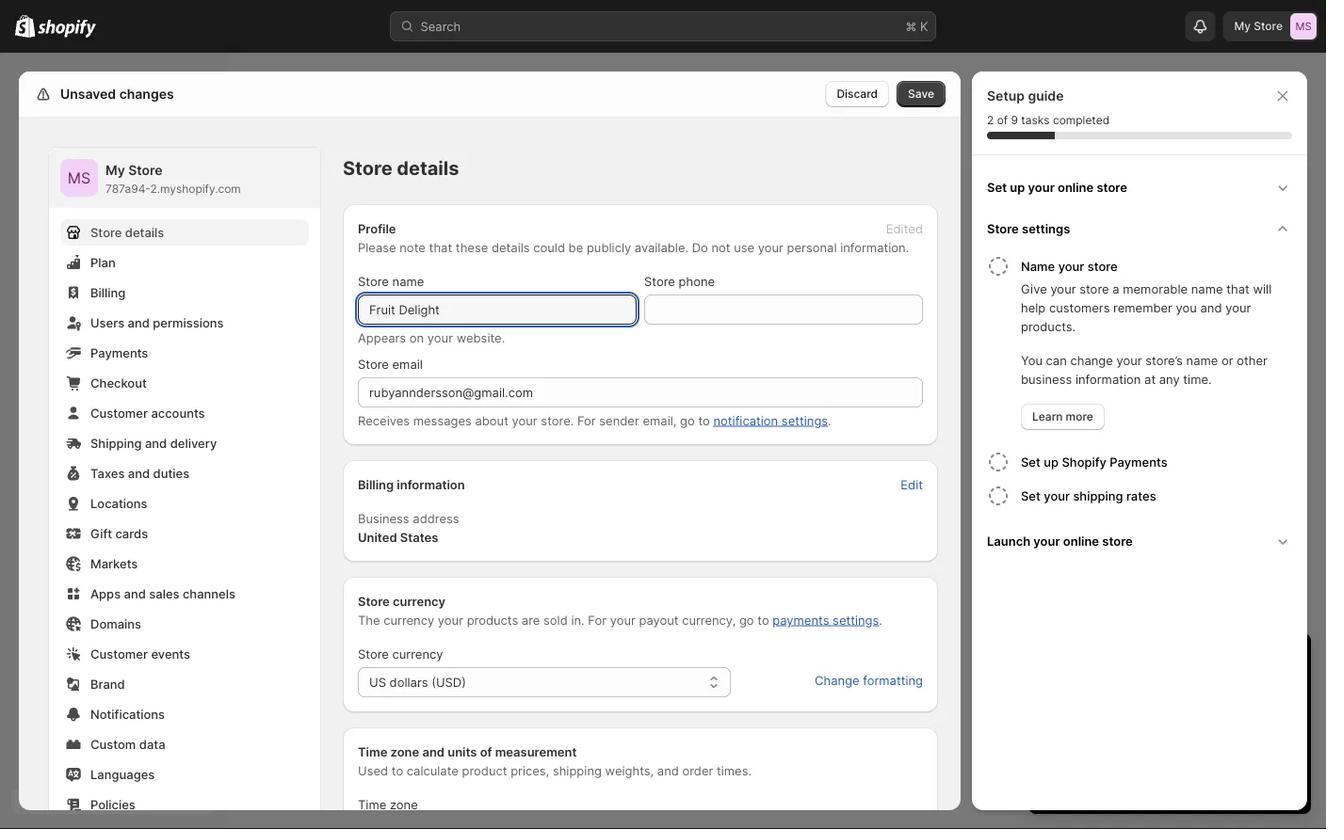 Task type: vqa. For each thing, say whether or not it's contained in the screenshot.
'credit'
no



Task type: describe. For each thing, give the bounding box(es) containing it.
your right on on the top left of the page
[[428, 331, 453, 345]]

weights,
[[605, 764, 654, 779]]

more
[[1066, 410, 1094, 424]]

policies link
[[60, 792, 309, 819]]

taxes
[[90, 466, 125, 481]]

your down name your store
[[1051, 282, 1076, 296]]

setup guide
[[987, 88, 1064, 104]]

your right the use
[[758, 240, 784, 255]]

receives messages about your store. for sender email, go to notification settings .
[[358, 414, 832, 428]]

brand link
[[60, 672, 309, 698]]

store details inside shop settings menu element
[[90, 225, 164, 240]]

in.
[[571, 613, 585, 628]]

Store email text field
[[358, 378, 923, 408]]

payments inside button
[[1110, 455, 1168, 470]]

note
[[400, 240, 426, 255]]

give
[[1021, 282, 1047, 296]]

markets link
[[60, 551, 309, 577]]

to inside time zone and units of measurement used to calculate product prices, shipping weights, and order times.
[[392, 764, 403, 779]]

learn
[[1032, 410, 1063, 424]]

at
[[1145, 372, 1156, 387]]

shipping inside time zone and units of measurement used to calculate product prices, shipping weights, and order times.
[[553, 764, 602, 779]]

markets
[[90, 557, 138, 571]]

name your store
[[1021, 259, 1118, 274]]

payments
[[773, 613, 829, 628]]

other
[[1237, 353, 1268, 368]]

shopify
[[1062, 455, 1107, 470]]

product
[[462, 764, 507, 779]]

set up your online store button
[[980, 167, 1300, 208]]

time zone and units of measurement used to calculate product prices, shipping weights, and order times.
[[358, 745, 752, 779]]

online inside button
[[1063, 534, 1099, 549]]

store settings
[[987, 221, 1070, 236]]

2 vertical spatial details
[[492, 240, 530, 255]]

store inside 'button'
[[1088, 259, 1118, 274]]

notifications link
[[60, 702, 309, 728]]

go inside store currency the currency your products are sold in. for your payout currency, go to payments settings .
[[739, 613, 754, 628]]

plan link
[[60, 250, 309, 276]]

⌘
[[906, 19, 917, 33]]

currency,
[[682, 613, 736, 628]]

your right launch
[[1034, 534, 1060, 549]]

shipping
[[90, 436, 142, 451]]

or
[[1222, 353, 1234, 368]]

remember
[[1114, 301, 1173, 315]]

1 vertical spatial currency
[[384, 613, 434, 628]]

time.
[[1184, 372, 1212, 387]]

apps
[[90, 587, 121, 602]]

customer accounts
[[90, 406, 205, 421]]

0 horizontal spatial .
[[828, 414, 832, 428]]

your inside button
[[1028, 180, 1055, 195]]

9
[[1011, 114, 1018, 127]]

mark set your shipping rates as done image
[[987, 485, 1010, 508]]

checkout link
[[60, 370, 309, 397]]

your left payout
[[610, 613, 636, 628]]

plan
[[90, 255, 116, 270]]

give your store a memorable name that will help customers remember you and your products.
[[1021, 282, 1272, 334]]

store inside 'my store 787a94-2.myshopify.com'
[[128, 163, 163, 179]]

customer for customer events
[[90, 647, 148, 662]]

measurement
[[495, 745, 577, 760]]

and left order
[[657, 764, 679, 779]]

brand
[[90, 677, 125, 692]]

edit
[[901, 478, 923, 492]]

ms button
[[60, 159, 98, 197]]

you can change your store's name or other business information at any time.
[[1021, 353, 1268, 387]]

set for set up shopify payments
[[1021, 455, 1041, 470]]

setup guide dialog
[[972, 72, 1308, 811]]

change formatting button
[[804, 668, 935, 694]]

that inside give your store a memorable name that will help customers remember you and your products.
[[1227, 282, 1250, 296]]

and down customer accounts on the left of the page
[[145, 436, 167, 451]]

could
[[533, 240, 565, 255]]

information inside settings dialog
[[397, 478, 465, 492]]

apps and sales channels
[[90, 587, 235, 602]]

launch
[[987, 534, 1031, 549]]

store's
[[1146, 353, 1183, 368]]

setup
[[987, 88, 1025, 104]]

publicly
[[587, 240, 631, 255]]

time for time zone
[[358, 798, 387, 813]]

available.
[[635, 240, 689, 255]]

receives
[[358, 414, 410, 428]]

of inside setup guide dialog
[[997, 114, 1008, 127]]

currency for store currency
[[392, 647, 443, 662]]

your left products
[[438, 613, 463, 628]]

for inside store currency the currency your products are sold in. for your payout currency, go to payments settings .
[[588, 613, 607, 628]]

billing for billing
[[90, 285, 126, 300]]

and up 'calculate'
[[422, 745, 445, 760]]

name inside settings dialog
[[392, 274, 424, 289]]

personal
[[787, 240, 837, 255]]

shipping and delivery link
[[60, 431, 309, 457]]

zone for time zone
[[390, 798, 418, 813]]

to inside store currency the currency your products are sold in. for your payout currency, go to payments settings .
[[758, 613, 769, 628]]

store currency the currency your products are sold in. for your payout currency, go to payments settings .
[[358, 594, 883, 628]]

formatting
[[863, 674, 923, 688]]

order
[[683, 764, 713, 779]]

these
[[456, 240, 488, 255]]

be
[[569, 240, 583, 255]]

store phone
[[644, 274, 715, 289]]

notification
[[714, 414, 778, 428]]

will
[[1253, 282, 1272, 296]]

and inside give your store a memorable name that will help customers remember you and your products.
[[1201, 301, 1222, 315]]

notification settings link
[[714, 414, 828, 428]]

shop settings menu element
[[49, 148, 320, 830]]

payments settings link
[[773, 613, 879, 628]]

and right taxes
[[128, 466, 150, 481]]

customer for customer accounts
[[90, 406, 148, 421]]

name your store button
[[1021, 250, 1300, 280]]

please
[[358, 240, 396, 255]]

shipping and delivery
[[90, 436, 217, 451]]

on
[[410, 331, 424, 345]]

settings inside button
[[1022, 221, 1070, 236]]

name
[[1021, 259, 1055, 274]]

launch your online store button
[[980, 521, 1300, 562]]

your inside 'button'
[[1059, 259, 1085, 274]]

gift
[[90, 527, 112, 541]]

accounts
[[151, 406, 205, 421]]

store.
[[541, 414, 574, 428]]

time zone
[[358, 798, 418, 813]]

users
[[90, 316, 124, 330]]

changes
[[119, 86, 174, 102]]

unsaved changes
[[60, 86, 174, 102]]

set for set your shipping rates
[[1021, 489, 1041, 504]]

custom data
[[90, 738, 165, 752]]

calculate
[[407, 764, 459, 779]]



Task type: locate. For each thing, give the bounding box(es) containing it.
of inside time zone and units of measurement used to calculate product prices, shipping weights, and order times.
[[480, 745, 492, 760]]

any
[[1159, 372, 1180, 387]]

1 horizontal spatial that
[[1227, 282, 1250, 296]]

2 vertical spatial to
[[392, 764, 403, 779]]

1 horizontal spatial of
[[997, 114, 1008, 127]]

. inside store currency the currency your products are sold in. for your payout currency, go to payments settings .
[[879, 613, 883, 628]]

locations
[[90, 496, 148, 511]]

currency
[[393, 594, 446, 609], [384, 613, 434, 628], [392, 647, 443, 662]]

1 vertical spatial shipping
[[553, 764, 602, 779]]

1 horizontal spatial payments
[[1110, 455, 1168, 470]]

us
[[369, 675, 386, 690]]

Store name text field
[[358, 295, 637, 325]]

0 vertical spatial .
[[828, 414, 832, 428]]

time down "used"
[[358, 798, 387, 813]]

0 vertical spatial shipping
[[1073, 489, 1123, 504]]

zone down 'calculate'
[[390, 798, 418, 813]]

1 horizontal spatial store details
[[343, 157, 459, 180]]

1 horizontal spatial information
[[1076, 372, 1141, 387]]

your down shopify
[[1044, 489, 1070, 504]]

set right the mark set up shopify payments as done image
[[1021, 455, 1041, 470]]

payments link
[[60, 340, 309, 366]]

0 horizontal spatial settings
[[782, 414, 828, 428]]

duties
[[153, 466, 189, 481]]

0 horizontal spatial billing
[[90, 285, 126, 300]]

1 vertical spatial store details
[[90, 225, 164, 240]]

store up store settings button
[[1097, 180, 1128, 195]]

up for shopify
[[1044, 455, 1059, 470]]

billing link
[[60, 280, 309, 306]]

gift cards
[[90, 527, 148, 541]]

name
[[392, 274, 424, 289], [1191, 282, 1223, 296], [1187, 353, 1218, 368]]

.
[[828, 414, 832, 428], [879, 613, 883, 628]]

sales
[[149, 587, 179, 602]]

taxes and duties link
[[60, 461, 309, 487]]

1 vertical spatial up
[[1044, 455, 1059, 470]]

0 vertical spatial to
[[698, 414, 710, 428]]

set up your online store
[[987, 180, 1128, 195]]

set up shopify payments
[[1021, 455, 1168, 470]]

my store image
[[1291, 13, 1317, 40], [60, 159, 98, 197]]

and right you
[[1201, 301, 1222, 315]]

0 horizontal spatial to
[[392, 764, 403, 779]]

store name
[[358, 274, 424, 289]]

mark set up shopify payments as done image
[[987, 451, 1010, 474]]

0 vertical spatial of
[[997, 114, 1008, 127]]

appears
[[358, 331, 406, 345]]

about
[[475, 414, 509, 428]]

tasks
[[1022, 114, 1050, 127]]

name up time.
[[1187, 353, 1218, 368]]

billing for billing information
[[358, 478, 394, 492]]

dollars
[[390, 675, 428, 690]]

go right currency,
[[739, 613, 754, 628]]

settings dialog
[[19, 72, 961, 830]]

1 vertical spatial .
[[879, 613, 883, 628]]

custom
[[90, 738, 136, 752]]

1 horizontal spatial billing
[[358, 478, 394, 492]]

my
[[1235, 19, 1251, 33], [106, 163, 125, 179]]

store inside give your store a memorable name that will help customers remember you and your products.
[[1080, 282, 1109, 296]]

business
[[1021, 372, 1072, 387]]

0 vertical spatial zone
[[391, 745, 419, 760]]

the
[[358, 613, 380, 628]]

billing information
[[358, 478, 465, 492]]

information inside you can change your store's name or other business information at any time.
[[1076, 372, 1141, 387]]

payments up rates
[[1110, 455, 1168, 470]]

1 time from the top
[[358, 745, 388, 760]]

name inside give your store a memorable name that will help customers remember you and your products.
[[1191, 282, 1223, 296]]

store left "a"
[[1080, 282, 1109, 296]]

0 horizontal spatial my
[[106, 163, 125, 179]]

1 horizontal spatial shipping
[[1073, 489, 1123, 504]]

delivery
[[170, 436, 217, 451]]

details down 787a94-
[[125, 225, 164, 240]]

of right 2 on the top
[[997, 114, 1008, 127]]

name your store element
[[984, 280, 1300, 431]]

taxes and duties
[[90, 466, 189, 481]]

time for time zone and units of measurement used to calculate product prices, shipping weights, and order times.
[[358, 745, 388, 760]]

store inside button
[[1097, 180, 1128, 195]]

locations link
[[60, 491, 309, 517]]

settings right notification
[[782, 414, 828, 428]]

and right users
[[128, 316, 150, 330]]

0 vertical spatial store details
[[343, 157, 459, 180]]

up up store settings
[[1010, 180, 1025, 195]]

my store image left 787a94-
[[60, 159, 98, 197]]

shipping down measurement
[[553, 764, 602, 779]]

1 vertical spatial my
[[106, 163, 125, 179]]

languages link
[[60, 762, 309, 788]]

billing up the "business"
[[358, 478, 394, 492]]

0 vertical spatial my store image
[[1291, 13, 1317, 40]]

business
[[358, 512, 409, 526]]

1 vertical spatial details
[[125, 225, 164, 240]]

mark name your store as done image
[[987, 255, 1010, 278]]

shopify image
[[38, 19, 96, 38]]

0 vertical spatial information
[[1076, 372, 1141, 387]]

help
[[1021, 301, 1046, 315]]

used
[[358, 764, 388, 779]]

cards
[[115, 527, 148, 541]]

2.myshopify.com
[[150, 182, 241, 196]]

2 horizontal spatial to
[[758, 613, 769, 628]]

set
[[987, 180, 1007, 195], [1021, 455, 1041, 470], [1021, 489, 1041, 504]]

go right email,
[[680, 414, 695, 428]]

1 horizontal spatial settings
[[833, 613, 879, 628]]

1 horizontal spatial details
[[397, 157, 459, 180]]

1 vertical spatial go
[[739, 613, 754, 628]]

name for you can change your store's name or other business information at any time.
[[1187, 353, 1218, 368]]

2 horizontal spatial settings
[[1022, 221, 1070, 236]]

0 horizontal spatial information
[[397, 478, 465, 492]]

that
[[429, 240, 452, 255], [1227, 282, 1250, 296]]

2 of 9 tasks completed
[[987, 114, 1110, 127]]

0 horizontal spatial go
[[680, 414, 695, 428]]

your left store. at the left
[[512, 414, 538, 428]]

name down note
[[392, 274, 424, 289]]

for right store. at the left
[[577, 414, 596, 428]]

1 vertical spatial to
[[758, 613, 769, 628]]

of
[[997, 114, 1008, 127], [480, 745, 492, 760]]

discard
[[837, 87, 878, 101]]

1 vertical spatial customer
[[90, 647, 148, 662]]

learn more link
[[1021, 404, 1105, 431]]

store currency
[[358, 647, 443, 662]]

up left shopify
[[1044, 455, 1059, 470]]

0 horizontal spatial my store image
[[60, 159, 98, 197]]

my store image inside shop settings menu element
[[60, 159, 98, 197]]

customer down checkout
[[90, 406, 148, 421]]

customer events
[[90, 647, 190, 662]]

to left notification
[[698, 414, 710, 428]]

online inside button
[[1058, 180, 1094, 195]]

0 vertical spatial billing
[[90, 285, 126, 300]]

. up change formatting
[[879, 613, 883, 628]]

0 vertical spatial that
[[429, 240, 452, 255]]

store up "a"
[[1088, 259, 1118, 274]]

set for set up your online store
[[987, 180, 1007, 195]]

0 horizontal spatial payments
[[90, 346, 148, 360]]

website.
[[457, 331, 505, 345]]

up for your
[[1010, 180, 1025, 195]]

time up "used"
[[358, 745, 388, 760]]

1 customer from the top
[[90, 406, 148, 421]]

0 vertical spatial online
[[1058, 180, 1094, 195]]

shipping down set up shopify payments
[[1073, 489, 1123, 504]]

1 horizontal spatial up
[[1044, 455, 1059, 470]]

2 customer from the top
[[90, 647, 148, 662]]

please note that these details could be publicly available. do not use your personal information.
[[358, 240, 909, 255]]

1 vertical spatial zone
[[390, 798, 418, 813]]

online down set your shipping rates
[[1063, 534, 1099, 549]]

1 vertical spatial my store image
[[60, 159, 98, 197]]

2 vertical spatial currency
[[392, 647, 443, 662]]

your right you
[[1226, 301, 1251, 315]]

my for my store 787a94-2.myshopify.com
[[106, 163, 125, 179]]

up inside button
[[1010, 180, 1025, 195]]

2 vertical spatial set
[[1021, 489, 1041, 504]]

0 horizontal spatial of
[[480, 745, 492, 760]]

name for give your store a memorable name that will help customers remember you and your products.
[[1191, 282, 1223, 296]]

that left will
[[1227, 282, 1250, 296]]

a
[[1113, 282, 1120, 296]]

shopify image
[[15, 15, 35, 37]]

1 vertical spatial of
[[480, 745, 492, 760]]

1 horizontal spatial to
[[698, 414, 710, 428]]

sender
[[599, 414, 639, 428]]

save button
[[897, 81, 946, 107]]

zone for time zone and units of measurement used to calculate product prices, shipping weights, and order times.
[[391, 745, 419, 760]]

online up store settings
[[1058, 180, 1094, 195]]

billing inside shop settings menu element
[[90, 285, 126, 300]]

my inside 'my store 787a94-2.myshopify.com'
[[106, 163, 125, 179]]

set inside button
[[987, 180, 1007, 195]]

domains link
[[60, 611, 309, 638]]

zone up 'calculate'
[[391, 745, 419, 760]]

payments up checkout
[[90, 346, 148, 360]]

details inside shop settings menu element
[[125, 225, 164, 240]]

channels
[[183, 587, 235, 602]]

details up note
[[397, 157, 459, 180]]

up inside button
[[1044, 455, 1059, 470]]

learn more
[[1032, 410, 1094, 424]]

2 horizontal spatial details
[[492, 240, 530, 255]]

2 time from the top
[[358, 798, 387, 813]]

1 vertical spatial settings
[[782, 414, 828, 428]]

0 vertical spatial time
[[358, 745, 388, 760]]

use
[[734, 240, 755, 255]]

save
[[908, 87, 935, 101]]

1 vertical spatial online
[[1063, 534, 1099, 549]]

0 vertical spatial set
[[987, 180, 1007, 195]]

1 vertical spatial billing
[[358, 478, 394, 492]]

0 horizontal spatial shipping
[[553, 764, 602, 779]]

information down change
[[1076, 372, 1141, 387]]

1 horizontal spatial my
[[1235, 19, 1251, 33]]

0 horizontal spatial up
[[1010, 180, 1025, 195]]

0 vertical spatial up
[[1010, 180, 1025, 195]]

time
[[358, 745, 388, 760], [358, 798, 387, 813]]

that right note
[[429, 240, 452, 255]]

guide
[[1028, 88, 1064, 104]]

time inside time zone and units of measurement used to calculate product prices, shipping weights, and order times.
[[358, 745, 388, 760]]

store settings button
[[980, 208, 1300, 250]]

your right name
[[1059, 259, 1085, 274]]

to left payments
[[758, 613, 769, 628]]

store inside button
[[987, 221, 1019, 236]]

set up store settings
[[987, 180, 1007, 195]]

. right notification
[[828, 414, 832, 428]]

0 horizontal spatial store details
[[90, 225, 164, 240]]

information up address
[[397, 478, 465, 492]]

to right "used"
[[392, 764, 403, 779]]

0 horizontal spatial that
[[429, 240, 452, 255]]

store details
[[343, 157, 459, 180], [90, 225, 164, 240]]

my for my store
[[1235, 19, 1251, 33]]

set right mark set your shipping rates as done icon
[[1021, 489, 1041, 504]]

store details up profile
[[343, 157, 459, 180]]

launch your online store
[[987, 534, 1133, 549]]

set your shipping rates button
[[1021, 480, 1300, 513]]

my store image right my store
[[1291, 13, 1317, 40]]

0 vertical spatial customer
[[90, 406, 148, 421]]

products.
[[1021, 319, 1076, 334]]

2
[[987, 114, 994, 127]]

store inside button
[[1102, 534, 1133, 549]]

settings inside store currency the currency your products are sold in. for your payout currency, go to payments settings .
[[833, 613, 879, 628]]

1 horizontal spatial go
[[739, 613, 754, 628]]

store
[[1097, 180, 1128, 195], [1088, 259, 1118, 274], [1080, 282, 1109, 296], [1102, 534, 1133, 549]]

0 vertical spatial for
[[577, 414, 596, 428]]

sold
[[544, 613, 568, 628]]

0 horizontal spatial details
[[125, 225, 164, 240]]

billing up users
[[90, 285, 126, 300]]

completed
[[1053, 114, 1110, 127]]

store down rates
[[1102, 534, 1133, 549]]

messages
[[413, 414, 472, 428]]

0 vertical spatial settings
[[1022, 221, 1070, 236]]

1 horizontal spatial my store image
[[1291, 13, 1317, 40]]

united
[[358, 530, 397, 545]]

that inside settings dialog
[[429, 240, 452, 255]]

0 vertical spatial currency
[[393, 594, 446, 609]]

1 vertical spatial information
[[397, 478, 465, 492]]

0 vertical spatial go
[[680, 414, 695, 428]]

1 vertical spatial that
[[1227, 282, 1250, 296]]

1 vertical spatial set
[[1021, 455, 1041, 470]]

unsaved
[[60, 86, 116, 102]]

settings right payments
[[833, 613, 879, 628]]

change formatting
[[815, 674, 923, 688]]

settings
[[1022, 221, 1070, 236], [782, 414, 828, 428], [833, 613, 879, 628]]

settings up name
[[1022, 221, 1070, 236]]

languages
[[90, 768, 155, 782]]

1 horizontal spatial .
[[879, 613, 883, 628]]

users and permissions
[[90, 316, 224, 330]]

0 vertical spatial details
[[397, 157, 459, 180]]

shipping inside set your shipping rates button
[[1073, 489, 1123, 504]]

1 vertical spatial payments
[[1110, 455, 1168, 470]]

your left store's on the top
[[1117, 353, 1142, 368]]

your inside you can change your store's name or other business information at any time.
[[1117, 353, 1142, 368]]

your trial just started element
[[1029, 683, 1311, 815]]

name up you
[[1191, 282, 1223, 296]]

zone inside time zone and units of measurement used to calculate product prices, shipping weights, and order times.
[[391, 745, 419, 760]]

payments inside shop settings menu element
[[90, 346, 148, 360]]

2 vertical spatial settings
[[833, 613, 879, 628]]

details
[[397, 157, 459, 180], [125, 225, 164, 240], [492, 240, 530, 255]]

name inside you can change your store's name or other business information at any time.
[[1187, 353, 1218, 368]]

do
[[692, 240, 708, 255]]

address
[[413, 512, 459, 526]]

search
[[421, 19, 461, 33]]

and right "apps"
[[124, 587, 146, 602]]

1 vertical spatial time
[[358, 798, 387, 813]]

1 vertical spatial for
[[588, 613, 607, 628]]

currency for store currency the currency your products are sold in. for your payout currency, go to payments settings .
[[393, 594, 446, 609]]

0 vertical spatial payments
[[90, 346, 148, 360]]

0 vertical spatial my
[[1235, 19, 1251, 33]]

of up the product on the left of the page
[[480, 745, 492, 760]]

settings
[[57, 86, 110, 102]]

products
[[467, 613, 518, 628]]

are
[[522, 613, 540, 628]]

store inside store currency the currency your products are sold in. for your payout currency, go to payments settings .
[[358, 594, 390, 609]]

your up store settings
[[1028, 180, 1055, 195]]

phone
[[679, 274, 715, 289]]

for right in.
[[588, 613, 607, 628]]

customer down domains
[[90, 647, 148, 662]]

store details up plan on the left of the page
[[90, 225, 164, 240]]

Store phone text field
[[644, 295, 923, 325]]

customer
[[90, 406, 148, 421], [90, 647, 148, 662]]

details left could
[[492, 240, 530, 255]]



